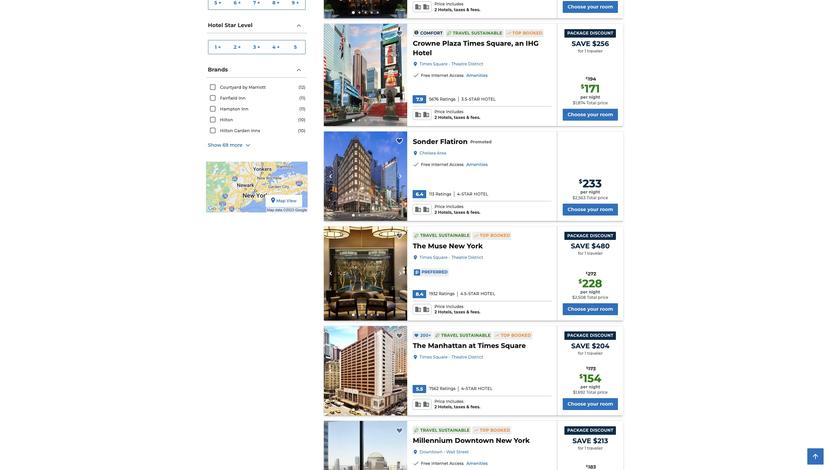 Task type: describe. For each thing, give the bounding box(es) containing it.
$ left 171
[[581, 83, 584, 90]]

fairfield inn
[[220, 96, 246, 101]]

save $213
[[573, 437, 608, 445]]

+ for 4 +
[[277, 44, 280, 50]]

& for 233
[[467, 210, 470, 215]]

sonder flatiron
[[413, 137, 468, 146]]

go to image #5 image for save $256
[[377, 119, 379, 121]]

3 times square - theatre district from the top
[[420, 355, 483, 360]]

amenities for 233
[[467, 162, 488, 167]]

go to image #3 image for 233
[[365, 214, 367, 216]]

brands button
[[207, 62, 307, 78]]

- left the wall on the right
[[444, 449, 445, 455]]

1932 ratings
[[429, 291, 455, 296]]

$ left 228
[[579, 278, 582, 285]]

map
[[276, 198, 286, 203]]

district for 228
[[468, 255, 483, 260]]

6.4
[[416, 191, 424, 197]]

traveler for 171
[[587, 48, 603, 53]]

price for 154
[[598, 390, 608, 395]]

113
[[429, 191, 435, 196]]

$ left 194
[[586, 76, 588, 80]]

4 traveler from the top
[[587, 446, 603, 451]]

1 go to image #4 image from the top
[[371, 12, 373, 14]]

7562
[[429, 386, 439, 391]]

your for 171
[[588, 111, 599, 117]]

go to image #3 image for save $204
[[365, 409, 367, 411]]

ratings for 228
[[439, 291, 455, 296]]

crowne
[[413, 39, 441, 47]]

travel up 'millennium' on the bottom
[[420, 428, 438, 433]]

night for 228
[[589, 289, 600, 294]]

4.5-star hotel
[[461, 291, 495, 296]]

1 price from the top
[[435, 1, 445, 7]]

hampton
[[220, 106, 240, 112]]

travel sustainable up 'millennium' on the bottom
[[420, 428, 470, 433]]

times right at
[[478, 342, 499, 350]]

1 choose your room button from the top
[[563, 1, 618, 13]]

courtyard by marriott
[[220, 85, 266, 90]]

1 go to image #3 image from the top
[[365, 12, 367, 14]]

1 for 228
[[585, 251, 586, 256]]

(11) for fairfield inn
[[299, 96, 306, 101]]

marriott
[[249, 85, 266, 90]]

millennium downtown new york element
[[413, 436, 530, 445]]

1 horizontal spatial downtown
[[455, 437, 494, 445]]

price for save $480
[[435, 304, 445, 309]]

choose your room for 171
[[568, 111, 613, 117]]

233
[[583, 177, 602, 190]]

price inside $ 233 per night $2,563 total price
[[598, 195, 608, 200]]

2 +
[[234, 44, 241, 50]]

level
[[238, 22, 253, 28]]

area
[[437, 150, 447, 155]]

1 choose your room from the top
[[568, 4, 613, 10]]

2 + button
[[228, 40, 247, 54]]

$204
[[592, 342, 610, 350]]

the manhattan at times square
[[413, 342, 526, 350]]

comfort
[[420, 30, 443, 35]]

hotel inside crowne plaza times square, an ihg hotel
[[413, 49, 432, 57]]

272
[[588, 271, 597, 277]]

1 +
[[215, 44, 221, 50]]

the muse new york element
[[413, 241, 483, 251]]

3 free from the top
[[421, 461, 430, 466]]

4-star hotel for save $204
[[461, 386, 493, 391]]

1 fees. from the top
[[471, 7, 481, 12]]

an
[[515, 39, 524, 47]]

package discount for 228
[[568, 233, 614, 238]]

taxes for save $256
[[454, 115, 465, 120]]

200+
[[420, 333, 431, 338]]

$213
[[593, 437, 608, 445]]

3 theatre from the top
[[452, 355, 467, 360]]

square,
[[487, 39, 513, 47]]

for for 154
[[578, 351, 584, 356]]

- down manhattan
[[449, 355, 450, 360]]

$ down save $213
[[586, 464, 588, 468]]

downtown - wall street
[[420, 449, 469, 455]]

times down muse
[[420, 255, 432, 260]]

1 & from the top
[[467, 7, 470, 12]]

hotel for save $256
[[481, 96, 496, 102]]

3 choose from the top
[[568, 206, 586, 212]]

$2,508
[[573, 295, 586, 300]]

171
[[585, 82, 600, 95]]

photo carousel region for save $256
[[324, 24, 408, 126]]

inns
[[251, 128, 260, 133]]

for for 228
[[578, 251, 584, 256]]

go to image #2 image for 233
[[359, 214, 361, 216]]

photo carousel region for save $204
[[324, 326, 408, 416]]

228
[[583, 277, 602, 290]]

3 your from the top
[[588, 206, 599, 212]]

1 go to image #1 image from the top
[[352, 11, 355, 14]]

3 internet from the top
[[432, 461, 449, 466]]

price for 228
[[598, 295, 609, 300]]

4- for 233
[[457, 191, 462, 196]]

4-star hotel for 233
[[457, 191, 489, 196]]

hotel for 233
[[474, 191, 489, 196]]

manhattan
[[428, 342, 467, 350]]

1 inside button
[[215, 44, 217, 50]]

price for save $204
[[435, 399, 445, 404]]

4 + button
[[266, 40, 286, 54]]

hotel star level
[[208, 22, 253, 28]]

choose for 171
[[568, 111, 586, 117]]

discount for 171
[[590, 30, 614, 36]]

& for save $204
[[467, 404, 470, 410]]

free for save $256
[[421, 73, 430, 78]]

choose for 154
[[568, 401, 586, 407]]

go to image #4 image for 233
[[371, 214, 373, 216]]

free internet access amenities for 233
[[421, 162, 488, 167]]

your for 228
[[588, 306, 599, 312]]

travel up plaza on the top right of page
[[453, 30, 470, 35]]

$ left 173
[[586, 366, 588, 369]]

3 choose your room button from the top
[[563, 204, 618, 215]]

star for save $256
[[469, 96, 480, 102]]

$1,874
[[573, 100, 586, 105]]

194
[[588, 76, 596, 82]]

3 + button
[[247, 40, 266, 54]]

1 your from the top
[[588, 4, 599, 10]]

1 photo carousel region from the top
[[324, 0, 408, 18]]

go to image #2 image for save $480
[[359, 314, 361, 316]]

$ inside $ 233 per night $2,563 total price
[[579, 178, 583, 185]]

show 69 more
[[208, 142, 243, 148]]

internet for save $256
[[432, 73, 449, 78]]

go to image #3 image for save $480
[[365, 314, 367, 316]]

1 for 154
[[585, 351, 586, 356]]

price includes 2 hotels, taxes & fees. for 233
[[435, 204, 481, 215]]

ihg
[[526, 39, 539, 47]]

traveler for 154
[[587, 351, 603, 356]]

map view
[[276, 198, 297, 203]]

street
[[457, 449, 469, 455]]

1 price includes 2 hotels, taxes & fees. from the top
[[435, 1, 481, 12]]

travel sustainable up crowne plaza times square, an ihg hotel
[[453, 30, 503, 35]]

1 choose from the top
[[568, 4, 586, 10]]

brands
[[208, 66, 228, 73]]

3 amenities from the top
[[467, 461, 488, 466]]

flatiron
[[440, 137, 468, 146]]

4 package discount from the top
[[568, 428, 614, 433]]

go to image #1 image for save $256
[[352, 119, 355, 122]]

travel up manhattan
[[441, 333, 459, 338]]

hotels, for save $256
[[438, 115, 453, 120]]

theatre for 228
[[452, 255, 467, 260]]

sea view image
[[324, 421, 408, 470]]

1 + button
[[208, 40, 228, 54]]

save $204
[[571, 342, 610, 350]]

per for 228
[[581, 289, 588, 294]]

- down the muse new york
[[449, 255, 450, 260]]

69
[[223, 142, 228, 148]]

3 district from the top
[[468, 355, 483, 360]]

wall
[[446, 449, 455, 455]]

(10) for hilton
[[298, 117, 306, 122]]

- down plaza on the top right of page
[[449, 61, 450, 66]]

1 room from the top
[[600, 4, 613, 10]]

new for muse
[[449, 242, 465, 250]]

2 up comfort on the right top of the page
[[435, 7, 437, 12]]

hilton for hilton garden inns
[[220, 128, 233, 133]]

save $480
[[571, 242, 610, 250]]

includes for save $480
[[446, 304, 464, 309]]

crowne plaza times square, an ihg hotel
[[413, 39, 539, 57]]

1 includes from the top
[[446, 1, 464, 7]]

hotel for save $204
[[478, 386, 493, 391]]

package discount for 154
[[568, 333, 614, 338]]

garden
[[234, 128, 250, 133]]

4 +
[[272, 44, 280, 50]]

travel sustainable up the muse new york
[[420, 233, 470, 238]]

4 discount from the top
[[590, 428, 614, 433]]

hilton garden inns
[[220, 128, 260, 133]]

millennium downtown new york
[[413, 437, 530, 445]]

more
[[230, 142, 243, 148]]

price for 171
[[598, 100, 608, 105]]

save left $213
[[573, 437, 592, 445]]

4
[[272, 44, 276, 50]]

1932
[[429, 291, 438, 296]]

hotel inside dropdown button
[[208, 22, 223, 28]]

price includes 2 hotels, taxes & fees. for save $480
[[435, 304, 481, 315]]

chelsea
[[420, 150, 436, 155]]

theatre for 171
[[452, 61, 467, 66]]

$256
[[593, 40, 609, 48]]

go to image #5 image for save $480
[[377, 314, 379, 316]]

property building image for 171
[[324, 24, 408, 126]]

star for save $204
[[466, 386, 477, 391]]

3
[[253, 44, 256, 50]]

travel sustainable up the manhattan at times square element
[[441, 333, 491, 338]]

$ left the '272' on the bottom
[[586, 271, 588, 274]]

5676 ratings
[[429, 96, 456, 102]]

save for 154
[[571, 342, 590, 350]]

package for 171
[[568, 30, 589, 36]]

1 hotels, from the top
[[438, 7, 453, 12]]

hotel star level button
[[207, 18, 307, 33]]

times down 200+
[[420, 355, 432, 360]]

1 taxes from the top
[[454, 7, 465, 12]]

choose your room for 154
[[568, 401, 613, 407]]

package for 154
[[568, 333, 589, 338]]

173
[[589, 366, 596, 372]]

154
[[583, 372, 602, 385]]

1 for 171
[[585, 48, 586, 53]]

3 free internet access amenities from the top
[[421, 461, 488, 466]]



Task type: locate. For each thing, give the bounding box(es) containing it.
free internet access amenities down the area
[[421, 162, 488, 167]]

(11)
[[299, 96, 306, 101], [299, 106, 306, 112]]

3 price from the top
[[435, 204, 445, 209]]

0 vertical spatial district
[[468, 61, 483, 66]]

1 vertical spatial free internet access amenities
[[421, 162, 488, 167]]

free up 7.9 at the top
[[421, 73, 430, 78]]

total right $2,563
[[587, 195, 597, 200]]

2 access from the top
[[450, 162, 464, 167]]

access down the wall on the right
[[450, 461, 464, 466]]

image 1 of 5 image
[[324, 131, 408, 221]]

1 (11) from the top
[[299, 96, 306, 101]]

package discount up save $256
[[568, 30, 614, 36]]

7.9
[[416, 96, 423, 102]]

package
[[568, 30, 589, 36], [568, 233, 589, 238], [568, 333, 589, 338], [568, 428, 589, 433]]

save $256
[[572, 40, 609, 48]]

1 vertical spatial district
[[468, 255, 483, 260]]

per for 171
[[581, 95, 588, 100]]

1 + from the left
[[218, 44, 221, 50]]

chelsea area
[[420, 150, 447, 155]]

1 vertical spatial inn
[[242, 106, 249, 112]]

1 amenities from the top
[[467, 73, 488, 78]]

0 vertical spatial (10)
[[298, 117, 306, 122]]

downtown
[[455, 437, 494, 445], [420, 449, 443, 455]]

per inside $ 233 per night $2,563 total price
[[581, 189, 588, 195]]

3 room from the top
[[600, 206, 613, 212]]

for 1 traveler down save $480
[[578, 251, 603, 256]]

access up 3.5- on the top of the page
[[450, 73, 464, 78]]

3 discount from the top
[[590, 333, 614, 338]]

go to image #2 image for save $204
[[359, 409, 361, 411]]

1 vertical spatial hilton
[[220, 128, 233, 133]]

theatre
[[452, 61, 467, 66], [452, 255, 467, 260], [452, 355, 467, 360]]

4 night from the top
[[589, 384, 600, 389]]

2 vertical spatial access
[[450, 461, 464, 466]]

photo carousel region for save $480
[[324, 226, 408, 321]]

ratings for 154
[[440, 386, 456, 391]]

4 go to image #4 image from the top
[[371, 314, 373, 316]]

package for 228
[[568, 233, 589, 238]]

0 vertical spatial free internet access amenities
[[421, 73, 488, 78]]

2 go to image #3 image from the top
[[365, 119, 367, 121]]

2 down 5676 at the right
[[435, 115, 437, 120]]

3 access from the top
[[450, 461, 464, 466]]

1 the from the top
[[413, 242, 426, 250]]

district for 171
[[468, 61, 483, 66]]

travel
[[453, 30, 470, 35], [420, 233, 438, 238], [441, 333, 459, 338], [420, 428, 438, 433]]

times square - theatre district
[[420, 61, 483, 66], [420, 255, 483, 260], [420, 355, 483, 360]]

free internet access amenities for save $256
[[421, 73, 488, 78]]

price down 233
[[598, 195, 608, 200]]

new inside 'element'
[[449, 242, 465, 250]]

amenities down flatiron
[[467, 162, 488, 167]]

taxes for save $480
[[454, 310, 465, 315]]

2 for save $204
[[435, 404, 437, 410]]

1 vertical spatial internet
[[432, 162, 449, 167]]

internet down downtown - wall street
[[432, 461, 449, 466]]

for 1 traveler down save $213
[[578, 446, 603, 451]]

district down crowne plaza times square, an ihg hotel
[[468, 61, 483, 66]]

total right $1,692
[[587, 390, 597, 395]]

york inside millennium downtown new york element
[[514, 437, 530, 445]]

5 & from the top
[[467, 404, 470, 410]]

1 down save $213
[[585, 446, 586, 451]]

5.5
[[416, 386, 423, 392]]

2 vertical spatial free
[[421, 461, 430, 466]]

1 vertical spatial downtown
[[420, 449, 443, 455]]

price down 228
[[598, 295, 609, 300]]

night inside the $ 194 $ 171 per night $1,874 total price
[[589, 95, 600, 100]]

downtown up street
[[455, 437, 494, 445]]

4 for from the top
[[578, 446, 584, 451]]

your
[[588, 4, 599, 10], [588, 111, 599, 117], [588, 206, 599, 212], [588, 306, 599, 312], [588, 401, 599, 407]]

5 go to image #5 image from the top
[[377, 409, 379, 411]]

inn
[[239, 96, 246, 101], [242, 106, 249, 112]]

4.5-
[[461, 291, 468, 296]]

new for downtown
[[496, 437, 512, 445]]

5676
[[429, 96, 439, 102]]

choose your room
[[568, 4, 613, 10], [568, 111, 613, 117], [568, 206, 613, 212], [568, 306, 613, 312], [568, 401, 613, 407]]

&
[[467, 7, 470, 12], [467, 115, 470, 120], [467, 210, 470, 215], [467, 310, 470, 315], [467, 404, 470, 410]]

0 vertical spatial inn
[[239, 96, 246, 101]]

1 traveler from the top
[[587, 48, 603, 53]]

113 ratings
[[429, 191, 451, 196]]

photo carousel region
[[324, 0, 408, 18], [324, 24, 408, 126], [324, 131, 408, 221], [324, 226, 408, 321], [324, 326, 408, 416], [324, 421, 408, 470]]

1 vertical spatial new
[[496, 437, 512, 445]]

3 + from the left
[[257, 44, 260, 50]]

2 go to image #4 image from the top
[[371, 119, 373, 121]]

0 vertical spatial york
[[467, 242, 483, 250]]

amenities for save $256
[[467, 73, 488, 78]]

hotels, for save $204
[[438, 404, 453, 410]]

2 vertical spatial internet
[[432, 461, 449, 466]]

2 & from the top
[[467, 115, 470, 120]]

package up save $213
[[568, 428, 589, 433]]

choose your room button for 154
[[563, 398, 618, 410]]

go to image #4 image for save $256
[[371, 119, 373, 121]]

free for 233
[[421, 162, 430, 167]]

access for save $256
[[450, 73, 464, 78]]

3 for from the top
[[578, 351, 584, 356]]

3 fees. from the top
[[471, 210, 481, 215]]

photo carousel region for 233
[[324, 131, 408, 221]]

includes for 233
[[446, 204, 464, 209]]

$480
[[592, 242, 610, 250]]

per
[[581, 95, 588, 100], [581, 189, 588, 195], [581, 289, 588, 294], [581, 384, 588, 389]]

price down 5676 ratings
[[435, 109, 445, 114]]

1 district from the top
[[468, 61, 483, 66]]

photo carousel region for save $213
[[324, 421, 408, 470]]

4 per from the top
[[581, 384, 588, 389]]

total inside the $ 194 $ 171 per night $1,874 total price
[[587, 100, 597, 105]]

6 photo carousel region from the top
[[324, 421, 408, 470]]

star right '113 ratings'
[[462, 191, 473, 196]]

0 horizontal spatial downtown
[[420, 449, 443, 455]]

go to image #5 image
[[377, 12, 379, 14], [377, 119, 379, 121], [377, 214, 379, 216], [377, 314, 379, 316], [377, 409, 379, 411]]

includes for save $204
[[446, 399, 464, 404]]

0 vertical spatial internet
[[432, 73, 449, 78]]

+ left 3
[[238, 44, 241, 50]]

theatre down plaza on the top right of page
[[452, 61, 467, 66]]

price inside $ 173 $ 154 per night $1,692 total price
[[598, 390, 608, 395]]

taxes for 233
[[454, 210, 465, 215]]

4 package from the top
[[568, 428, 589, 433]]

go to image #1 image for save $480
[[352, 314, 355, 316]]

5 hotels, from the top
[[438, 404, 453, 410]]

0 horizontal spatial new
[[449, 242, 465, 250]]

courtyard
[[220, 85, 241, 90]]

total for 154
[[587, 390, 597, 395]]

night inside $ 173 $ 154 per night $1,692 total price
[[589, 384, 600, 389]]

+ inside button
[[218, 44, 221, 50]]

1 vertical spatial the
[[413, 342, 426, 350]]

fees. for 233
[[471, 210, 481, 215]]

+ for 3 +
[[257, 44, 260, 50]]

for down save $213
[[578, 446, 584, 451]]

price down the 7562 ratings at bottom right
[[435, 399, 445, 404]]

york for the muse new york
[[467, 242, 483, 250]]

package up save $480
[[568, 233, 589, 238]]

4 & from the top
[[467, 310, 470, 315]]

3 choose your room from the top
[[568, 206, 613, 212]]

go to image #4 image
[[371, 12, 373, 14], [371, 119, 373, 121], [371, 214, 373, 216], [371, 314, 373, 316], [371, 409, 373, 411]]

at
[[469, 342, 476, 350]]

1 horizontal spatial york
[[514, 437, 530, 445]]

2 vertical spatial theatre
[[452, 355, 467, 360]]

view
[[287, 198, 297, 203]]

$ left 154
[[580, 373, 583, 379]]

hampton inn
[[220, 106, 249, 112]]

1 vertical spatial free
[[421, 162, 430, 167]]

the inside 'element'
[[413, 242, 426, 250]]

total for 228
[[587, 295, 597, 300]]

2 district from the top
[[468, 255, 483, 260]]

7562 ratings
[[429, 386, 456, 391]]

1 vertical spatial amenities
[[467, 162, 488, 167]]

times square - theatre district down plaza on the top right of page
[[420, 61, 483, 66]]

save left the $204
[[571, 342, 590, 350]]

2 (10) from the top
[[298, 128, 306, 133]]

1 vertical spatial 4-
[[461, 386, 466, 391]]

go to image #3 image
[[365, 12, 367, 14], [365, 119, 367, 121], [365, 214, 367, 216], [365, 314, 367, 316], [365, 409, 367, 411]]

district down the muse new york 'element' on the bottom
[[468, 255, 483, 260]]

0 vertical spatial the
[[413, 242, 426, 250]]

ratings right the 113
[[436, 191, 451, 196]]

fees. for save $256
[[471, 115, 481, 120]]

1 vertical spatial theatre
[[452, 255, 467, 260]]

fees. for save $480
[[471, 310, 481, 315]]

2 right 1 +
[[234, 44, 237, 50]]

facade/entrance image
[[324, 326, 408, 416]]

4 price from the top
[[435, 304, 445, 309]]

amenities down street
[[467, 461, 488, 466]]

night inside $ 272 $ 228 per night $2,508 total price
[[589, 289, 600, 294]]

0 vertical spatial theatre
[[452, 61, 467, 66]]

muse
[[428, 242, 447, 250]]

5 includes from the top
[[446, 399, 464, 404]]

3.5-
[[462, 96, 469, 102]]

york inside the muse new york 'element'
[[467, 242, 483, 250]]

hilton up 69 on the top left
[[220, 128, 233, 133]]

2 internet from the top
[[432, 162, 449, 167]]

traveler for 228
[[587, 251, 603, 256]]

times square - theatre district down the muse new york
[[420, 255, 483, 260]]

2 amenities from the top
[[467, 162, 488, 167]]

5 taxes from the top
[[454, 404, 465, 410]]

(12)
[[299, 85, 306, 90]]

+ inside "button"
[[257, 44, 260, 50]]

go to image #3 image for save $256
[[365, 119, 367, 121]]

amenities
[[467, 73, 488, 78], [467, 162, 488, 167], [467, 461, 488, 466]]

includes
[[446, 1, 464, 7], [446, 109, 464, 114], [446, 204, 464, 209], [446, 304, 464, 309], [446, 399, 464, 404]]

go to image #1 image
[[352, 11, 355, 14], [352, 119, 355, 122], [352, 214, 355, 216], [352, 314, 355, 316], [352, 408, 355, 411]]

5 go to image #4 image from the top
[[371, 409, 373, 411]]

show
[[208, 142, 221, 148]]

star for save $480
[[468, 291, 480, 296]]

new
[[449, 242, 465, 250], [496, 437, 512, 445]]

ratings right 5676 at the right
[[440, 96, 456, 102]]

5 choose your room from the top
[[568, 401, 613, 407]]

star
[[225, 22, 236, 28], [469, 96, 480, 102], [462, 191, 473, 196], [468, 291, 480, 296], [466, 386, 477, 391]]

go to image #4 image for save $204
[[371, 409, 373, 411]]

0 vertical spatial hilton
[[220, 117, 233, 122]]

times square - theatre district for 171
[[420, 61, 483, 66]]

by
[[243, 85, 248, 90]]

times square - theatre district down manhattan
[[420, 355, 483, 360]]

price down 154
[[598, 390, 608, 395]]

hilton for hilton
[[220, 117, 233, 122]]

go to image #5 image for save $204
[[377, 409, 379, 411]]

price down '113 ratings'
[[435, 204, 445, 209]]

(10) for hilton garden inns
[[298, 128, 306, 133]]

1 for 1 traveler from the top
[[578, 48, 603, 53]]

per inside the $ 194 $ 171 per night $1,874 total price
[[581, 95, 588, 100]]

5 room from the top
[[600, 401, 613, 407]]

3 go to image #4 image from the top
[[371, 214, 373, 216]]

+ for 2 +
[[238, 44, 241, 50]]

hotels,
[[438, 7, 453, 12], [438, 115, 453, 120], [438, 210, 453, 215], [438, 310, 453, 315], [438, 404, 453, 410]]

1 theatre from the top
[[452, 61, 467, 66]]

price for 233
[[435, 204, 445, 209]]

2 go to image #5 image from the top
[[377, 119, 379, 121]]

price includes 2 hotels, taxes & fees. for save $204
[[435, 399, 481, 410]]

2 for save $256
[[435, 115, 437, 120]]

1 vertical spatial property building image
[[324, 226, 408, 321]]

1 down save $204
[[585, 351, 586, 356]]

travel up muse
[[420, 233, 438, 238]]

for down save $204
[[578, 351, 584, 356]]

3 go to image #5 image from the top
[[377, 214, 379, 216]]

1 go to image #2 image from the top
[[359, 12, 361, 14]]

crowne plaza times square, an ihg hotel element
[[413, 39, 552, 57]]

5 choose from the top
[[568, 401, 586, 407]]

ratings
[[440, 96, 456, 102], [436, 191, 451, 196], [439, 291, 455, 296], [440, 386, 456, 391]]

york
[[467, 242, 483, 250], [514, 437, 530, 445]]

sustainable up crowne plaza times square, an ihg hotel element
[[472, 30, 503, 35]]

choose your room button
[[563, 1, 618, 13], [563, 109, 618, 121], [563, 204, 618, 215], [563, 303, 618, 315], [563, 398, 618, 410]]

discount for 228
[[590, 233, 614, 238]]

1 vertical spatial times square - theatre district
[[420, 255, 483, 260]]

$ 233 per night $2,563 total price
[[573, 177, 608, 200]]

5
[[294, 44, 297, 50]]

the down heart icon
[[413, 342, 426, 350]]

3.5-star hotel
[[462, 96, 496, 102]]

price includes 2 hotels, taxes & fees. for save $256
[[435, 109, 481, 120]]

$ 194 $ 171 per night $1,874 total price
[[573, 76, 608, 105]]

total inside $ 233 per night $2,563 total price
[[587, 195, 597, 200]]

your for 154
[[588, 401, 599, 407]]

for 1 traveler for 228
[[578, 251, 603, 256]]

0 vertical spatial free
[[421, 73, 430, 78]]

total right $2,508
[[587, 295, 597, 300]]

discount up $256
[[590, 30, 614, 36]]

go to image #1 image for save $204
[[352, 408, 355, 411]]

traveler
[[587, 48, 603, 53], [587, 251, 603, 256], [587, 351, 603, 356], [587, 446, 603, 451]]

includes for save $256
[[446, 109, 464, 114]]

0 vertical spatial new
[[449, 242, 465, 250]]

1 vertical spatial access
[[450, 162, 464, 167]]

0 vertical spatial 4-
[[457, 191, 462, 196]]

3 includes from the top
[[446, 204, 464, 209]]

go to image #2 image
[[359, 12, 361, 14], [359, 119, 361, 121], [359, 214, 361, 216], [359, 314, 361, 316], [359, 409, 361, 411]]

traveler down save $480
[[587, 251, 603, 256]]

1 vertical spatial (11)
[[299, 106, 306, 112]]

2 down 7562 at the right of page
[[435, 404, 437, 410]]

3 +
[[253, 44, 260, 50]]

hotels, up comfort on the right top of the page
[[438, 7, 453, 12]]

night for 171
[[589, 95, 600, 100]]

choose
[[568, 4, 586, 10], [568, 111, 586, 117], [568, 206, 586, 212], [568, 306, 586, 312], [568, 401, 586, 407]]

hotels, down the 7562 ratings at bottom right
[[438, 404, 453, 410]]

+ left 2 +
[[218, 44, 221, 50]]

3 go to image #2 image from the top
[[359, 214, 361, 216]]

night inside $ 233 per night $2,563 total price
[[589, 189, 600, 195]]

$2,563
[[573, 195, 586, 200]]

property building image
[[324, 24, 408, 126], [324, 226, 408, 321]]

sonder
[[413, 137, 438, 146]]

the muse new york
[[413, 242, 483, 250]]

0 vertical spatial access
[[450, 73, 464, 78]]

show 69 more button
[[208, 141, 306, 149]]

$ 272 $ 228 per night $2,508 total price
[[573, 271, 609, 300]]

hotels, down '113 ratings'
[[438, 210, 453, 215]]

0 vertical spatial (11)
[[299, 96, 306, 101]]

fees. for save $204
[[471, 404, 481, 410]]

3 hotels, from the top
[[438, 210, 453, 215]]

top booked
[[513, 30, 543, 35], [480, 233, 510, 238], [501, 333, 531, 338], [480, 428, 510, 433]]

times inside crowne plaza times square, an ihg hotel
[[463, 39, 485, 47]]

times down "crowne"
[[420, 61, 432, 66]]

$
[[586, 76, 588, 80], [581, 83, 584, 90], [579, 178, 583, 185], [586, 271, 588, 274], [579, 278, 582, 285], [586, 366, 588, 369], [580, 373, 583, 379], [586, 464, 588, 468]]

internet down the area
[[432, 162, 449, 167]]

sustainable up millennium downtown new york element
[[439, 428, 470, 433]]

hotels, for 233
[[438, 210, 453, 215]]

$1,692
[[573, 390, 585, 395]]

package up save $204
[[568, 333, 589, 338]]

discount up $480
[[590, 233, 614, 238]]

sustainable up at
[[460, 333, 491, 338]]

star right the 7562 ratings at bottom right
[[466, 386, 477, 391]]

5 button
[[286, 40, 305, 54]]

top
[[513, 30, 522, 35], [480, 233, 489, 238], [501, 333, 510, 338], [480, 428, 489, 433]]

4 choose your room button from the top
[[563, 303, 618, 315]]

star for 233
[[462, 191, 473, 196]]

2 discount from the top
[[590, 233, 614, 238]]

5 choose your room button from the top
[[563, 398, 618, 410]]

1 vertical spatial 4-star hotel
[[461, 386, 493, 391]]

package discount up save $213
[[568, 428, 614, 433]]

$ 173 $ 154 per night $1,692 total price
[[573, 366, 608, 395]]

4 room from the top
[[600, 306, 613, 312]]

& for save $480
[[467, 310, 470, 315]]

internet for 233
[[432, 162, 449, 167]]

2 go to image #1 image from the top
[[352, 119, 355, 122]]

+ for 1 +
[[218, 44, 221, 50]]

times
[[463, 39, 485, 47], [420, 61, 432, 66], [420, 255, 432, 260], [478, 342, 499, 350], [420, 355, 432, 360]]

2 free from the top
[[421, 162, 430, 167]]

price includes 2 hotels, taxes & fees.
[[435, 1, 481, 12], [435, 109, 481, 120], [435, 204, 481, 215], [435, 304, 481, 315], [435, 399, 481, 410]]

1 vertical spatial york
[[514, 437, 530, 445]]

price
[[598, 100, 608, 105], [598, 195, 608, 200], [598, 295, 609, 300], [598, 390, 608, 395]]

+ right 3
[[257, 44, 260, 50]]

free
[[421, 73, 430, 78], [421, 162, 430, 167], [421, 461, 430, 466]]

total inside $ 272 $ 228 per night $2,508 total price
[[587, 295, 597, 300]]

the
[[413, 242, 426, 250], [413, 342, 426, 350]]

theatre down the manhattan at times square element
[[452, 355, 467, 360]]

fees.
[[471, 7, 481, 12], [471, 115, 481, 120], [471, 210, 481, 215], [471, 310, 481, 315], [471, 404, 481, 410]]

per up $1,692
[[581, 384, 588, 389]]

0 vertical spatial amenities
[[467, 73, 488, 78]]

price
[[435, 1, 445, 7], [435, 109, 445, 114], [435, 204, 445, 209], [435, 304, 445, 309], [435, 399, 445, 404]]

8.4
[[416, 291, 424, 297]]

2 choose your room from the top
[[568, 111, 613, 117]]

0 vertical spatial 4-star hotel
[[457, 191, 489, 196]]

millennium
[[413, 437, 453, 445]]

4 go to image #3 image from the top
[[365, 314, 367, 316]]

1 access from the top
[[450, 73, 464, 78]]

inn for hampton inn
[[242, 106, 249, 112]]

2 vertical spatial free internet access amenities
[[421, 461, 488, 466]]

for 1 traveler down save $256
[[578, 48, 603, 53]]

preferred
[[422, 270, 448, 275]]

1 times square - theatre district from the top
[[420, 61, 483, 66]]

traveler down save $213
[[587, 446, 603, 451]]

for down save $480
[[578, 251, 584, 256]]

room for 154
[[600, 401, 613, 407]]

2 go to image #2 image from the top
[[359, 119, 361, 121]]

total inside $ 173 $ 154 per night $1,692 total price
[[587, 390, 597, 395]]

4- for save $204
[[461, 386, 466, 391]]

3 traveler from the top
[[587, 351, 603, 356]]

4 + from the left
[[277, 44, 280, 50]]

free down chelsea
[[421, 162, 430, 167]]

choose for 228
[[568, 306, 586, 312]]

1 free from the top
[[421, 73, 430, 78]]

3 go to image #1 image from the top
[[352, 214, 355, 216]]

hotels, for save $480
[[438, 310, 453, 315]]

2 hotels, from the top
[[438, 115, 453, 120]]

go to image #4 image for save $480
[[371, 314, 373, 316]]

1 down save $256
[[585, 48, 586, 53]]

2 for save $480
[[435, 310, 437, 315]]

discount up the $204
[[590, 333, 614, 338]]

2 taxes from the top
[[454, 115, 465, 120]]

hotels, down 5676 ratings
[[438, 115, 453, 120]]

2 choose your room button from the top
[[563, 109, 618, 121]]

1 package from the top
[[568, 30, 589, 36]]

2 for from the top
[[578, 251, 584, 256]]

2 down 1932
[[435, 310, 437, 315]]

2 (11) from the top
[[299, 106, 306, 112]]

go to image #2 image for save $256
[[359, 119, 361, 121]]

hilton
[[220, 117, 233, 122], [220, 128, 233, 133]]

price down 1932 ratings
[[435, 304, 445, 309]]

ratings right 7562 at the right of page
[[440, 386, 456, 391]]

2 inside button
[[234, 44, 237, 50]]

1 vertical spatial (10)
[[298, 128, 306, 133]]

0 vertical spatial downtown
[[455, 437, 494, 445]]

1 go to image #5 image from the top
[[377, 12, 379, 14]]

star left level
[[225, 22, 236, 28]]

hotel
[[208, 22, 223, 28], [413, 49, 432, 57], [481, 96, 496, 102], [474, 191, 489, 196], [481, 291, 495, 296], [478, 386, 493, 391]]

price inside $ 272 $ 228 per night $2,508 total price
[[598, 295, 609, 300]]

4-
[[457, 191, 462, 196], [461, 386, 466, 391]]

4 go to image #5 image from the top
[[377, 314, 379, 316]]

the for 228
[[413, 242, 426, 250]]

1 hilton from the top
[[220, 117, 233, 122]]

per up $1,874 at the top of the page
[[581, 95, 588, 100]]

2 property building image from the top
[[324, 226, 408, 321]]

room for 171
[[600, 111, 613, 117]]

inn for fairfield inn
[[239, 96, 246, 101]]

discount for 154
[[590, 333, 614, 338]]

heart icon image
[[414, 333, 419, 338]]

1 horizontal spatial new
[[496, 437, 512, 445]]

1
[[215, 44, 217, 50], [585, 48, 586, 53], [585, 251, 586, 256], [585, 351, 586, 356], [585, 446, 586, 451]]

0 vertical spatial property building image
[[324, 24, 408, 126]]

5 go to image #2 image from the top
[[359, 409, 361, 411]]

package up save $256
[[568, 30, 589, 36]]

0 vertical spatial times square - theatre district
[[420, 61, 483, 66]]

downtown down 'millennium' on the bottom
[[420, 449, 443, 455]]

traveler down save $256
[[587, 48, 603, 53]]

choose your room button for 228
[[563, 303, 618, 315]]

(11) for hampton inn
[[299, 106, 306, 112]]

price inside the $ 194 $ 171 per night $1,874 total price
[[598, 100, 608, 105]]

1 for from the top
[[578, 48, 584, 53]]

per inside $ 272 $ 228 per night $2,508 total price
[[581, 289, 588, 294]]

3 night from the top
[[589, 289, 600, 294]]

4 includes from the top
[[446, 304, 464, 309]]

2 includes from the top
[[446, 109, 464, 114]]

hotel for save $480
[[481, 291, 495, 296]]

2 vertical spatial district
[[468, 355, 483, 360]]

district down at
[[468, 355, 483, 360]]

go to image #5 image for 233
[[377, 214, 379, 216]]

0 horizontal spatial york
[[467, 242, 483, 250]]

2 vertical spatial times square - theatre district
[[420, 355, 483, 360]]

1 (10) from the top
[[298, 117, 306, 122]]

4 choose your room from the top
[[568, 306, 613, 312]]

sustainable up the muse new york
[[439, 233, 470, 238]]

district
[[468, 61, 483, 66], [468, 255, 483, 260], [468, 355, 483, 360]]

free internet access amenities
[[421, 73, 488, 78], [421, 162, 488, 167], [421, 461, 488, 466]]

3 package from the top
[[568, 333, 589, 338]]

2 vertical spatial amenities
[[467, 461, 488, 466]]

times square - theatre district for 228
[[420, 255, 483, 260]]

per up $2,563
[[581, 189, 588, 195]]

1 property building image from the top
[[324, 24, 408, 126]]

internet
[[432, 73, 449, 78], [432, 162, 449, 167], [432, 461, 449, 466]]

star right 1932 ratings
[[468, 291, 480, 296]]

4 go to image #1 image from the top
[[352, 314, 355, 316]]

price down 171
[[598, 100, 608, 105]]

4 fees. from the top
[[471, 310, 481, 315]]

sonder flatiron - promoted element
[[413, 137, 492, 146]]

per inside $ 173 $ 154 per night $1,692 total price
[[581, 384, 588, 389]]

5 your from the top
[[588, 401, 599, 407]]

amenities up 3.5-star hotel
[[467, 73, 488, 78]]

inn right hampton
[[242, 106, 249, 112]]

free internet access amenities down the wall on the right
[[421, 461, 488, 466]]

plaza
[[442, 39, 461, 47]]

5 go to image #1 image from the top
[[352, 408, 355, 411]]

for 1 traveler down save $204
[[578, 351, 603, 356]]

hilton down hampton
[[220, 117, 233, 122]]

5 price includes 2 hotels, taxes & fees. from the top
[[435, 399, 481, 410]]

4 for 1 traveler from the top
[[578, 446, 603, 451]]

star inside dropdown button
[[225, 22, 236, 28]]

fairfield
[[220, 96, 237, 101]]

2 night from the top
[[589, 189, 600, 195]]

the manhattan at times square element
[[413, 341, 526, 351]]



Task type: vqa. For each thing, say whether or not it's contained in the screenshot.
third Go to Image #3
yes



